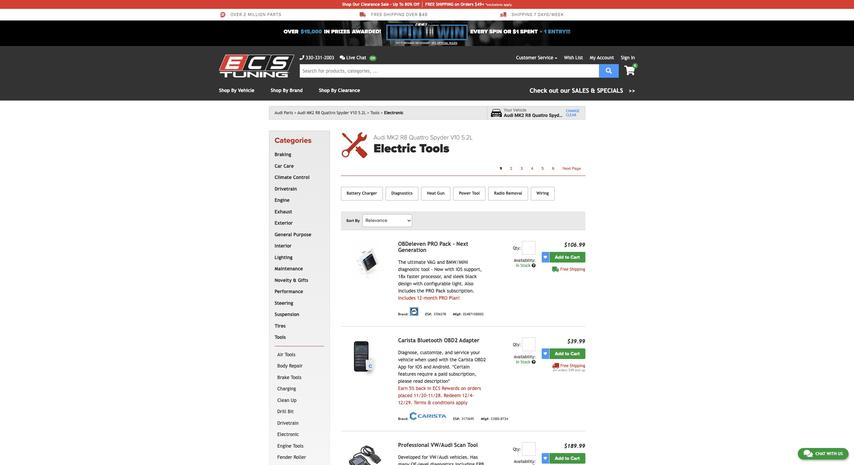 Task type: vqa. For each thing, say whether or not it's contained in the screenshot.
8
no



Task type: describe. For each thing, give the bounding box(es) containing it.
0 horizontal spatial $49
[[419, 12, 428, 17]]

over for over 2 million parts
[[231, 12, 242, 17]]

sort
[[347, 218, 354, 223]]

electric
[[374, 141, 416, 156]]

$106.99
[[564, 242, 586, 248]]

my account link
[[590, 55, 614, 60]]

battery
[[347, 191, 361, 196]]

novelty & gifts
[[275, 278, 308, 283]]

0 vertical spatial up
[[393, 2, 398, 7]]

see official rules link
[[432, 41, 458, 45]]

shop for shop our clearance sale - up to 80% off
[[342, 2, 352, 7]]

performance link
[[273, 286, 323, 298]]

diagnostics
[[431, 462, 454, 465]]

and up now
[[437, 260, 445, 265]]

professional
[[398, 442, 429, 449]]

add to cart button for $106.99
[[550, 252, 586, 263]]

audi inside your vehicle audi mk2 r8 quattro spyder v10 5.2l
[[504, 113, 514, 118]]

days/week
[[538, 12, 564, 17]]

paid
[[439, 371, 448, 377]]

availability: for $106.99
[[514, 258, 536, 263]]

cart for $189.99
[[571, 456, 580, 462]]

0 vertical spatial electronic
[[384, 111, 404, 115]]

radio removal link
[[489, 187, 528, 201]]

clean
[[278, 398, 290, 403]]

wish
[[564, 55, 574, 60]]

general purpose link
[[273, 229, 323, 241]]

suspension
[[275, 312, 299, 317]]

car
[[275, 163, 282, 169]]

spyder for audi mk2 r8 quattro spyder v10 5.2l
[[337, 111, 349, 115]]

7
[[534, 12, 537, 17]]

pack inside the ultimate vag and bmw/mini diagnostic tool - now with ios support, 18x faster processor, and sleek black design with configurable light. also includes the pro pack subscription. includes 12-month pro plan!
[[436, 288, 446, 294]]

5.2l inside your vehicle audi mk2 r8 quattro spyder v10 5.2l
[[574, 113, 584, 118]]

braking
[[275, 152, 291, 157]]

vw/audi inside developed for vw/audi vehicles. has many oe-level diagnostics including epb
[[430, 455, 449, 460]]

our
[[353, 2, 360, 7]]

add to wish list image for $106.99
[[544, 256, 547, 259]]

add for $39.99
[[555, 351, 564, 357]]

and up require
[[424, 364, 432, 370]]

car care link
[[273, 161, 323, 172]]

description*
[[425, 379, 450, 384]]

0 horizontal spatial carista
[[398, 337, 416, 344]]

es#2996394 - 007868sch01b - professional vw/audi scan tool - developed for vw/audi vehicles. has many oe-level diagnostics including epb, airbag, abs, a/t, instrument cluster, oil service reset and more. - schwaben by foxwell - audi volkswagen image
[[341, 442, 393, 465]]

novelty
[[275, 278, 292, 283]]

0 horizontal spatial vehicle
[[238, 88, 255, 93]]

free for free shipping
[[561, 267, 569, 272]]

fender roller
[[278, 455, 306, 460]]

add to wish list image
[[544, 457, 547, 460]]

0 horizontal spatial -
[[390, 2, 392, 7]]

in stock for $106.99
[[516, 263, 532, 268]]

mk2 for audi mk2 r8 quattro spyder v10 5.2l electric tools
[[387, 134, 399, 141]]

rules
[[449, 42, 458, 45]]

diagnostics
[[392, 191, 413, 196]]

lighting
[[275, 255, 293, 260]]

1 horizontal spatial 1
[[544, 28, 547, 35]]

us
[[838, 452, 843, 456]]

many
[[398, 462, 410, 465]]

lighting link
[[273, 252, 323, 263]]

shipping for free shipping on orders $49 and up
[[570, 364, 586, 368]]

2 link
[[506, 164, 517, 173]]

shipping
[[384, 12, 405, 17]]

plan!
[[449, 295, 460, 301]]

0 vertical spatial drivetrain link
[[273, 183, 323, 195]]

1 vertical spatial chat
[[816, 452, 826, 456]]

electronic link
[[276, 429, 323, 441]]

body repair
[[278, 363, 303, 369]]

wish list
[[564, 55, 583, 60]]

0 vertical spatial tool
[[472, 191, 480, 196]]

es#3706578 - 024871obd02 - obdeleven pro pack - next generation - the ultimate vag and bmw/mini diagnostic tool - now with ios support, 18x faster processor, and sleek black design with configurable light. also includes the pro pack subscription. - obdeleven - audi bmw volkswagen mini image
[[341, 241, 393, 280]]

power tool
[[459, 191, 480, 196]]

up
[[582, 368, 586, 372]]

question circle image for $39.99
[[532, 360, 536, 364]]

vehicles.
[[450, 455, 469, 460]]

mfg#: for carista bluetooth obd2 adapter
[[481, 417, 490, 421]]

brake tools
[[278, 375, 302, 380]]

mfg#: for obdeleven pro pack - next generation
[[453, 313, 462, 316]]

chat with us link
[[798, 448, 849, 460]]

mfg#: cobd-bt24
[[481, 417, 508, 421]]

includes
[[398, 295, 416, 301]]

for inside developed for vw/audi vehicles. has many oe-level diagnostics including epb
[[422, 455, 428, 460]]

by for vehicle
[[231, 88, 237, 93]]

add to cart button for $189.99
[[550, 453, 586, 464]]

every spin or $1 spent = 1 entry!!!
[[471, 28, 571, 35]]

performance
[[275, 289, 303, 295]]

next inside obdeleven pro pack - next generation
[[457, 241, 469, 247]]

0 vertical spatial in
[[324, 28, 330, 35]]

charging link
[[276, 384, 323, 395]]

es#3173695 - cobd-bt24 - carista bluetooth obd2 adapter - diagnose, customize, and service your vehicle when used with the carista obd2 app for ios and android. *certain features require a paid subscription, please read description* - carista - audi bmw volkswagen mini porsche image
[[341, 338, 393, 377]]

3
[[521, 166, 523, 171]]

0 vertical spatial in
[[631, 55, 635, 60]]

in stock for $39.99
[[516, 360, 532, 365]]

month
[[424, 295, 438, 301]]

wish list link
[[564, 55, 583, 60]]

purchase
[[401, 42, 415, 45]]

stock for $39.99
[[521, 360, 531, 365]]

sign in
[[621, 55, 635, 60]]

engine tools
[[278, 443, 304, 449]]

to for $189.99
[[565, 456, 570, 462]]

5.2l for audi mk2 r8 quattro spyder v10 5.2l electric tools
[[462, 134, 473, 141]]

the inside the ultimate vag and bmw/mini diagnostic tool - now with ios support, 18x faster processor, and sleek black design with configurable light. also includes the pro pack subscription. includes 12-month pro plan!
[[417, 288, 424, 294]]

for inside the diagnose, customize, and service your vehicle when used with the carista obd2 app for ios and android. *certain features require a paid subscription, please read description* earn 5% back in ecs rewards on orders placed 11/20-11/28. redeem 12/4- 12/29. terms & conditions apply
[[408, 364, 414, 370]]

care
[[284, 163, 294, 169]]

ecs tuning 'spin to win' contest logo image
[[387, 23, 468, 40]]

tools inside audi mk2 r8 quattro spyder v10 5.2l electric tools
[[420, 141, 450, 156]]

v10 for audi mk2 r8 quattro spyder v10 5.2l
[[350, 111, 357, 115]]

battery charger
[[347, 191, 377, 196]]

comments image
[[804, 450, 813, 458]]

list
[[576, 55, 583, 60]]

conditions
[[433, 400, 455, 406]]

sort by
[[347, 218, 360, 223]]

0 horizontal spatial chat
[[357, 55, 367, 60]]

over
[[406, 12, 418, 17]]

3706578
[[434, 313, 446, 316]]

0 vertical spatial obd2
[[444, 337, 458, 344]]

no purchase necessary. see official rules .
[[396, 42, 458, 45]]

6 link
[[548, 164, 559, 173]]

qty: for carista bluetooth obd2 adapter
[[513, 342, 521, 347]]

0 vertical spatial vw/audi
[[431, 442, 453, 449]]

chat with us
[[816, 452, 843, 456]]

engine for engine
[[275, 198, 290, 203]]

prizes
[[331, 28, 350, 35]]

ecs
[[433, 386, 441, 391]]

purpose
[[294, 232, 312, 237]]

change
[[566, 109, 580, 113]]

1 inside paginated product list navigation navigation
[[500, 166, 502, 171]]

climate
[[275, 175, 292, 180]]

up inside tools subcategories element
[[291, 398, 297, 403]]

over for over $15,000 in prizes
[[284, 28, 299, 35]]

exhaust
[[275, 209, 292, 215]]

engine tools link
[[276, 441, 323, 452]]

add to wish list image for $39.99
[[544, 352, 547, 356]]

quattro inside your vehicle audi mk2 r8 quattro spyder v10 5.2l
[[532, 113, 548, 118]]

now
[[435, 267, 444, 272]]

gifts
[[298, 278, 308, 283]]

$1
[[513, 28, 519, 35]]

shop for shop by vehicle
[[219, 88, 230, 93]]

my
[[590, 55, 596, 60]]

the inside the diagnose, customize, and service your vehicle when used with the carista obd2 app for ios and android. *certain features require a paid subscription, please read description* earn 5% back in ecs rewards on orders placed 11/20-11/28. redeem 12/4- 12/29. terms & conditions apply
[[450, 357, 457, 363]]

2 inside paginated product list navigation navigation
[[510, 166, 513, 171]]

0 vertical spatial tools link
[[371, 111, 383, 115]]

5.2l for audi mk2 r8 quattro spyder v10 5.2l
[[358, 111, 366, 115]]

ecs tuning image
[[219, 55, 294, 77]]

shop for shop by clearance
[[319, 88, 330, 93]]

ultimate
[[408, 260, 426, 265]]

category navigation element
[[269, 131, 330, 465]]

shipping for free shipping
[[570, 267, 586, 272]]

024871obd02
[[463, 313, 484, 316]]

orders inside free shipping on orders $49 and up
[[558, 368, 568, 372]]

generation
[[398, 247, 427, 253]]

design
[[398, 281, 412, 286]]

0 horizontal spatial tools link
[[273, 332, 323, 343]]

next inside next page link
[[563, 166, 571, 171]]

with down faster
[[413, 281, 423, 286]]

1 vertical spatial tool
[[468, 442, 478, 449]]

spyder for audi mk2 r8 quattro spyder v10 5.2l electric tools
[[430, 134, 449, 141]]

with inside the diagnose, customize, and service your vehicle when used with the carista obd2 app for ios and android. *certain features require a paid subscription, please read description* earn 5% back in ecs rewards on orders placed 11/20-11/28. redeem 12/4- 12/29. terms & conditions apply
[[439, 357, 449, 363]]

interior
[[275, 243, 292, 249]]

0 vertical spatial on
[[455, 2, 460, 7]]

features
[[398, 371, 416, 377]]

parts
[[284, 111, 293, 115]]

your
[[504, 108, 512, 112]]

4 link
[[527, 164, 538, 173]]

engine for engine tools
[[278, 443, 292, 449]]

clean up
[[278, 398, 297, 403]]

0 horizontal spatial 2
[[244, 12, 247, 17]]

add to cart for $106.99
[[555, 254, 580, 260]]

sign in link
[[621, 55, 635, 60]]

audi for audi parts
[[275, 111, 283, 115]]

orders
[[461, 2, 474, 7]]



Task type: locate. For each thing, give the bounding box(es) containing it.
audi
[[275, 111, 283, 115], [298, 111, 306, 115], [504, 113, 514, 118], [374, 134, 386, 141]]

0 horizontal spatial apply
[[456, 400, 468, 406]]

drivetrain inside tools subcategories element
[[278, 421, 299, 426]]

on up 12/4-
[[461, 386, 466, 391]]

mk2 inside audi mk2 r8 quattro spyder v10 5.2l electric tools
[[387, 134, 399, 141]]

with up android.
[[439, 357, 449, 363]]

in
[[631, 55, 635, 60], [516, 263, 520, 268], [516, 360, 520, 365]]

shop by brand
[[271, 88, 303, 93]]

1 horizontal spatial mk2
[[387, 134, 399, 141]]

apply right *exclusions
[[504, 3, 512, 6]]

to
[[399, 2, 404, 7]]

with inside chat with us link
[[827, 452, 837, 456]]

2 in stock from the top
[[516, 360, 532, 365]]

steering
[[275, 301, 293, 306]]

drivetrain for bottommost 'drivetrain' link
[[278, 421, 299, 426]]

1 horizontal spatial r8
[[401, 134, 408, 141]]

1 right the =
[[544, 28, 547, 35]]

es#: left 3173695
[[454, 417, 460, 421]]

es#: left 3706578
[[426, 313, 432, 316]]

& down '11/28.'
[[428, 400, 431, 406]]

1 vertical spatial in stock
[[516, 360, 532, 365]]

2 vertical spatial &
[[428, 400, 431, 406]]

cart for $39.99
[[571, 351, 580, 357]]

ios up sleek on the right of page
[[456, 267, 463, 272]]

million
[[248, 12, 266, 17]]

1 horizontal spatial carista
[[459, 357, 474, 363]]

2 horizontal spatial r8
[[526, 113, 531, 118]]

official
[[437, 42, 449, 45]]

brand:
[[398, 313, 409, 316], [398, 417, 409, 421]]

repair
[[289, 363, 303, 369]]

1 availability: from the top
[[514, 258, 536, 263]]

add to cart button
[[550, 252, 586, 263], [550, 349, 586, 359], [550, 453, 586, 464]]

r8 for audi mk2 r8 quattro spyder v10 5.2l
[[316, 111, 320, 115]]

mk2
[[307, 111, 314, 115], [515, 113, 525, 118], [387, 134, 399, 141]]

0 vertical spatial question circle image
[[532, 264, 536, 268]]

level
[[419, 462, 429, 465]]

free for free shipping over $49
[[371, 12, 383, 17]]

pack inside obdeleven pro pack - next generation
[[440, 241, 451, 247]]

5 link
[[538, 164, 548, 173]]

car care
[[275, 163, 294, 169]]

shipping left 7
[[512, 12, 533, 17]]

ship
[[436, 2, 445, 7]]

0 vertical spatial qty:
[[513, 246, 521, 251]]

2 to from the top
[[565, 351, 570, 357]]

obd2
[[444, 337, 458, 344], [475, 357, 486, 363]]

12/4-
[[462, 393, 474, 398]]

1 vertical spatial ios
[[416, 364, 422, 370]]

availability: for $39.99
[[514, 355, 536, 359]]

0 horizontal spatial es#:
[[426, 313, 432, 316]]

1 horizontal spatial 5.2l
[[462, 134, 473, 141]]

2 qty: from the top
[[513, 342, 521, 347]]

tool right power
[[472, 191, 480, 196]]

and inside free shipping on orders $49 and up
[[575, 368, 581, 372]]

obd2 up 'service'
[[444, 337, 458, 344]]

question circle image
[[532, 264, 536, 268], [532, 360, 536, 364]]

with down bmw/mini
[[445, 267, 455, 272]]

add to cart for $39.99
[[555, 351, 580, 357]]

r8 inside audi mk2 r8 quattro spyder v10 5.2l electric tools
[[401, 134, 408, 141]]

0 vertical spatial pack
[[440, 241, 451, 247]]

free down $106.99
[[561, 267, 569, 272]]

free down shop our clearance sale - up to 80% off
[[371, 12, 383, 17]]

1 horizontal spatial up
[[393, 2, 398, 7]]

orders inside the diagnose, customize, and service your vehicle when used with the carista obd2 app for ios and android. *certain features require a paid subscription, please read description* earn 5% back in ecs rewards on orders placed 11/20-11/28. redeem 12/4- 12/29. terms & conditions apply
[[468, 386, 481, 391]]

by up audi mk2 r8 quattro spyder v10 5.2l link
[[331, 88, 337, 93]]

3 availability: from the top
[[514, 459, 536, 464]]

1 add to wish list image from the top
[[544, 256, 547, 259]]

$189.99
[[564, 443, 586, 450]]

on
[[455, 2, 460, 7], [553, 368, 557, 372], [461, 386, 466, 391]]

sales
[[572, 87, 589, 94]]

bmw/mini
[[447, 260, 468, 265]]

r8 inside your vehicle audi mk2 r8 quattro spyder v10 5.2l
[[526, 113, 531, 118]]

1 vertical spatial on
[[553, 368, 557, 372]]

0 vertical spatial 1
[[544, 28, 547, 35]]

cart for $106.99
[[571, 254, 580, 260]]

novelty & gifts link
[[273, 275, 323, 286]]

add to cart up free shipping on orders $49 and up
[[555, 351, 580, 357]]

Search text field
[[300, 64, 599, 78]]

mfg#: 024871obd02
[[453, 313, 484, 316]]

carista bluetooth obd2 adapter
[[398, 337, 480, 344]]

to up free shipping
[[565, 254, 570, 260]]

shipping down $106.99
[[570, 267, 586, 272]]

0 horizontal spatial mfg#:
[[453, 313, 462, 316]]

1 vertical spatial add to cart
[[555, 351, 580, 357]]

2 add to cart button from the top
[[550, 349, 586, 359]]

0 vertical spatial engine
[[275, 198, 290, 203]]

next up bmw/mini
[[457, 241, 469, 247]]

up left to
[[393, 2, 398, 7]]

obd2 inside the diagnose, customize, and service your vehicle when used with the carista obd2 app for ios and android. *certain features require a paid subscription, please read description* earn 5% back in ecs rewards on orders placed 11/20-11/28. redeem 12/4- 12/29. terms & conditions apply
[[475, 357, 486, 363]]

add right add to wish list image
[[555, 456, 564, 462]]

0 horizontal spatial orders
[[468, 386, 481, 391]]

$49 right over
[[419, 12, 428, 17]]

2 availability: from the top
[[514, 355, 536, 359]]

$49
[[419, 12, 428, 17], [569, 368, 574, 372]]

developed for vw/audi vehicles. has many oe-level diagnostics including epb
[[398, 455, 486, 465]]

to down $189.99
[[565, 456, 570, 462]]

redeem
[[444, 393, 461, 398]]

1 vertical spatial add
[[555, 351, 564, 357]]

chat right comments icon
[[816, 452, 826, 456]]

1 add to cart button from the top
[[550, 252, 586, 263]]

$49 left up
[[569, 368, 574, 372]]

in for $39.99
[[516, 360, 520, 365]]

2 vertical spatial pro
[[439, 295, 448, 301]]

the up *certain
[[450, 357, 457, 363]]

3 add from the top
[[555, 456, 564, 462]]

0 horizontal spatial in
[[324, 28, 330, 35]]

obdeleven
[[398, 241, 426, 247]]

search image
[[606, 67, 612, 74]]

330-
[[306, 55, 315, 60]]

12/29.
[[398, 400, 413, 406]]

1 vertical spatial vehicle
[[513, 108, 527, 112]]

2 right '1' link
[[510, 166, 513, 171]]

ios down the when at left
[[416, 364, 422, 370]]

1 horizontal spatial the
[[450, 357, 457, 363]]

ios inside the ultimate vag and bmw/mini diagnostic tool - now with ios support, 18x faster processor, and sleek black design with configurable light. also includes the pro pack subscription. includes 12-month pro plan!
[[456, 267, 463, 272]]

diagnostic
[[398, 267, 420, 272]]

1 horizontal spatial es#:
[[454, 417, 460, 421]]

v10 for audi mk2 r8 quattro spyder v10 5.2l electric tools
[[451, 134, 460, 141]]

vw/audi up "diagnostics"
[[430, 455, 449, 460]]

comments image
[[340, 55, 345, 60]]

body
[[278, 363, 288, 369]]

qty:
[[513, 246, 521, 251], [513, 342, 521, 347], [513, 447, 521, 452]]

add to cart button for $39.99
[[550, 349, 586, 359]]

and left up
[[575, 368, 581, 372]]

3 cart from the top
[[571, 456, 580, 462]]

2 vertical spatial add to cart
[[555, 456, 580, 462]]

3 to from the top
[[565, 456, 570, 462]]

audi parts
[[275, 111, 293, 115]]

80%
[[405, 2, 413, 7]]

add for $189.99
[[555, 456, 564, 462]]

by down 'ecs tuning' image
[[231, 88, 237, 93]]

1 horizontal spatial $49
[[569, 368, 574, 372]]

chat right "live"
[[357, 55, 367, 60]]

apply down 12/4-
[[456, 400, 468, 406]]

0 vertical spatial availability:
[[514, 258, 536, 263]]

drivetrain link down bit
[[276, 418, 323, 429]]

quattro for audi mk2 r8 quattro spyder v10 5.2l electric tools
[[409, 134, 429, 141]]

0 horizontal spatial 5.2l
[[358, 111, 366, 115]]

0 horizontal spatial clearance
[[338, 88, 360, 93]]

1 vertical spatial free
[[561, 267, 569, 272]]

brand: down 12/29.
[[398, 417, 409, 421]]

pack down configurable
[[436, 288, 446, 294]]

electronic
[[384, 111, 404, 115], [278, 432, 299, 437]]

add up free shipping
[[555, 254, 564, 260]]

1 horizontal spatial &
[[428, 400, 431, 406]]

carista up diagnose,
[[398, 337, 416, 344]]

air tools link
[[276, 349, 323, 361]]

es#: for obd2
[[454, 417, 460, 421]]

3 qty: from the top
[[513, 447, 521, 452]]

by right sort
[[355, 218, 360, 223]]

vehicle down 'ecs tuning' image
[[238, 88, 255, 93]]

0 vertical spatial add to wish list image
[[544, 256, 547, 259]]

1 vertical spatial drivetrain link
[[276, 418, 323, 429]]

2 vertical spatial qty:
[[513, 447, 521, 452]]

0 vertical spatial cart
[[571, 254, 580, 260]]

phone image
[[300, 55, 304, 60]]

0 vertical spatial shipping
[[512, 12, 533, 17]]

2 question circle image from the top
[[532, 360, 536, 364]]

qty: for obdeleven pro pack - next generation
[[513, 246, 521, 251]]

shipping 7 days/week
[[512, 12, 564, 17]]

drivetrain for 'drivetrain' link to the top
[[275, 186, 297, 192]]

carista - corporate logo image
[[410, 412, 447, 421]]

& left gifts
[[293, 278, 297, 283]]

add up free shipping on orders $49 and up
[[555, 351, 564, 357]]

1 vertical spatial electronic
[[278, 432, 299, 437]]

0 horizontal spatial ios
[[416, 364, 422, 370]]

3 add to cart button from the top
[[550, 453, 586, 464]]

add to cart button down $189.99
[[550, 453, 586, 464]]

pro up vag
[[428, 241, 438, 247]]

0 horizontal spatial over
[[231, 12, 242, 17]]

0 horizontal spatial next
[[457, 241, 469, 247]]

1 vertical spatial add to cart button
[[550, 349, 586, 359]]

0 vertical spatial orders
[[558, 368, 568, 372]]

- up bmw/mini
[[453, 241, 455, 247]]

subscription.
[[447, 288, 475, 294]]

& for novelty
[[293, 278, 297, 283]]

shop for shop by brand
[[271, 88, 282, 93]]

- right tool
[[431, 267, 433, 272]]

or
[[504, 28, 512, 35]]

off
[[414, 2, 420, 7]]

brake tools link
[[276, 372, 323, 384]]

shop by clearance
[[319, 88, 360, 93]]

live chat
[[347, 55, 367, 60]]

2 cart from the top
[[571, 351, 580, 357]]

entry!!!
[[548, 28, 571, 35]]

1 horizontal spatial tools link
[[371, 111, 383, 115]]

for up features
[[408, 364, 414, 370]]

vehicle right your
[[513, 108, 527, 112]]

cart down $189.99
[[571, 456, 580, 462]]

audi for audi mk2 r8 quattro spyder v10 5.2l electric tools
[[374, 134, 386, 141]]

cart down $39.99 on the bottom right
[[571, 351, 580, 357]]

0 vertical spatial -
[[390, 2, 392, 7]]

1 in stock from the top
[[516, 263, 532, 268]]

2 horizontal spatial v10
[[565, 113, 573, 118]]

add to cart button up free shipping on orders $49 and up
[[550, 349, 586, 359]]

1 vertical spatial the
[[450, 357, 457, 363]]

air
[[278, 352, 284, 357]]

in for $106.99
[[516, 263, 520, 268]]

audi inside audi mk2 r8 quattro spyder v10 5.2l electric tools
[[374, 134, 386, 141]]

2 vertical spatial add to cart button
[[550, 453, 586, 464]]

audi up electric
[[374, 134, 386, 141]]

orders left up
[[558, 368, 568, 372]]

by for clearance
[[331, 88, 337, 93]]

1 brand: from the top
[[398, 313, 409, 316]]

1 horizontal spatial over
[[284, 28, 299, 35]]

330-331-2003
[[306, 55, 334, 60]]

1 vertical spatial to
[[565, 351, 570, 357]]

0 vertical spatial mfg#:
[[453, 313, 462, 316]]

0 horizontal spatial obd2
[[444, 337, 458, 344]]

exterior link
[[273, 218, 323, 229]]

suspension link
[[273, 309, 323, 321]]

carista inside the diagnose, customize, and service your vehicle when used with the carista obd2 app for ios and android. *certain features require a paid subscription, please read description* earn 5% back in ecs rewards on orders placed 11/20-11/28. redeem 12/4- 12/29. terms & conditions apply
[[459, 357, 474, 363]]

quattro left clear
[[532, 113, 548, 118]]

0 horizontal spatial electronic
[[278, 432, 299, 437]]

carista down 'service'
[[459, 357, 474, 363]]

earn
[[398, 386, 408, 391]]

sale
[[381, 2, 389, 7]]

engine up fender
[[278, 443, 292, 449]]

live chat link
[[340, 54, 377, 61]]

vw/audi up developed for vw/audi vehicles. has many oe-level diagnostics including epb
[[431, 442, 453, 449]]

developed
[[398, 455, 421, 460]]

up right the "clean"
[[291, 398, 297, 403]]

app
[[398, 364, 407, 370]]

0 vertical spatial pro
[[428, 241, 438, 247]]

1 vertical spatial tools link
[[273, 332, 323, 343]]

2 vertical spatial add
[[555, 456, 564, 462]]

tires link
[[273, 321, 323, 332]]

pro up month
[[426, 288, 435, 294]]

0 vertical spatial &
[[591, 87, 596, 94]]

on inside free shipping on orders $49 and up
[[553, 368, 557, 372]]

None number field
[[522, 241, 536, 255], [522, 338, 536, 351], [522, 442, 536, 456], [522, 241, 536, 255], [522, 338, 536, 351], [522, 442, 536, 456]]

your
[[471, 350, 480, 355]]

steering link
[[273, 298, 323, 309]]

clearance for by
[[338, 88, 360, 93]]

cart down $106.99
[[571, 254, 580, 260]]

add to wish list image
[[544, 256, 547, 259], [544, 352, 547, 356]]

body repair link
[[276, 361, 323, 372]]

clearance for our
[[361, 2, 380, 7]]

r8
[[316, 111, 320, 115], [526, 113, 531, 118], [401, 134, 408, 141]]

0 horizontal spatial the
[[417, 288, 424, 294]]

pack up bmw/mini
[[440, 241, 451, 247]]

0 horizontal spatial v10
[[350, 111, 357, 115]]

1 cart from the top
[[571, 254, 580, 260]]

1 horizontal spatial electronic
[[384, 111, 404, 115]]

professional vw/audi scan tool link
[[398, 442, 478, 449]]

r8 for audi mk2 r8 quattro spyder v10 5.2l electric tools
[[401, 134, 408, 141]]

mk2 inside your vehicle audi mk2 r8 quattro spyder v10 5.2l
[[515, 113, 525, 118]]

1 vertical spatial up
[[291, 398, 297, 403]]

0 vertical spatial to
[[565, 254, 570, 260]]

a
[[435, 371, 437, 377]]

orders up 12/4-
[[468, 386, 481, 391]]

1 horizontal spatial orders
[[558, 368, 568, 372]]

$49 inside free shipping on orders $49 and up
[[569, 368, 574, 372]]

quattro up electric
[[409, 134, 429, 141]]

audi for audi mk2 r8 quattro spyder v10 5.2l
[[298, 111, 306, 115]]

free left up
[[561, 364, 569, 368]]

stock for $106.99
[[521, 263, 531, 268]]

0 horizontal spatial up
[[291, 398, 297, 403]]

2 add to wish list image from the top
[[544, 352, 547, 356]]

v10 inside audi mk2 r8 quattro spyder v10 5.2l electric tools
[[451, 134, 460, 141]]

quattro for audi mk2 r8 quattro spyder v10 5.2l
[[321, 111, 336, 115]]

1 vertical spatial qty:
[[513, 342, 521, 347]]

1 horizontal spatial 2
[[510, 166, 513, 171]]

1 vertical spatial in
[[516, 263, 520, 268]]

by left the brand
[[283, 88, 289, 93]]

& right sales
[[591, 87, 596, 94]]

quattro inside audi mk2 r8 quattro spyder v10 5.2l electric tools
[[409, 134, 429, 141]]

- inside obdeleven pro pack - next generation
[[453, 241, 455, 247]]

and
[[437, 260, 445, 265], [444, 274, 452, 279], [445, 350, 453, 355], [424, 364, 432, 370], [575, 368, 581, 372]]

to for $39.99
[[565, 351, 570, 357]]

with
[[445, 267, 455, 272], [413, 281, 423, 286], [439, 357, 449, 363], [827, 452, 837, 456]]

0 vertical spatial stock
[[521, 263, 531, 268]]

pro inside obdeleven pro pack - next generation
[[428, 241, 438, 247]]

mk2 for audi mk2 r8 quattro spyder v10 5.2l
[[307, 111, 314, 115]]

1 add from the top
[[555, 254, 564, 260]]

to up free shipping on orders $49 and up
[[565, 351, 570, 357]]

5.2l inside audi mk2 r8 quattro spyder v10 5.2l electric tools
[[462, 134, 473, 141]]

and left sleek on the right of page
[[444, 274, 452, 279]]

in left ecs
[[428, 386, 432, 391]]

free inside free shipping on orders $49 and up
[[561, 364, 569, 368]]

by for brand
[[283, 88, 289, 93]]

free shipping on orders $49 and up
[[553, 364, 586, 372]]

1 horizontal spatial v10
[[451, 134, 460, 141]]

1 vertical spatial in
[[428, 386, 432, 391]]

add to cart button up free shipping
[[550, 252, 586, 263]]

*exclusions apply link
[[486, 2, 512, 7]]

electronic inside 'electronic' link
[[278, 432, 299, 437]]

2 vertical spatial availability:
[[514, 459, 536, 464]]

1 horizontal spatial spyder
[[430, 134, 449, 141]]

obdeleven - corporate logo image
[[410, 307, 419, 316]]

& inside category navigation element
[[293, 278, 297, 283]]

mfg#: left cobd-
[[481, 417, 490, 421]]

1 link
[[496, 164, 506, 173]]

clearance right the our
[[361, 2, 380, 7]]

and left 'service'
[[445, 350, 453, 355]]

apply inside the diagnose, customize, and service your vehicle when used with the carista obd2 app for ios and android. *certain features require a paid subscription, please read description* earn 5% back in ecs rewards on orders placed 11/20-11/28. redeem 12/4- 12/29. terms & conditions apply
[[456, 400, 468, 406]]

for up level
[[422, 455, 428, 460]]

1 horizontal spatial in
[[428, 386, 432, 391]]

to for $106.99
[[565, 254, 570, 260]]

shipping inside free shipping on orders $49 and up
[[570, 364, 586, 368]]

1 vertical spatial question circle image
[[532, 360, 536, 364]]

audi mk2 r8 quattro spyder v10 5.2l electric tools
[[374, 134, 473, 156]]

spyder inside audi mk2 r8 quattro spyder v10 5.2l electric tools
[[430, 134, 449, 141]]

$15,000
[[301, 28, 322, 35]]

audi down your
[[504, 113, 514, 118]]

clearance up audi mk2 r8 quattro spyder v10 5.2l link
[[338, 88, 360, 93]]

customer service button
[[517, 54, 558, 61]]

add to cart for $189.99
[[555, 456, 580, 462]]

1 vertical spatial over
[[284, 28, 299, 35]]

0 vertical spatial ios
[[456, 267, 463, 272]]

1 question circle image from the top
[[532, 264, 536, 268]]

in inside the diagnose, customize, and service your vehicle when used with the carista obd2 app for ios and android. *certain features require a paid subscription, please read description* earn 5% back in ecs rewards on orders placed 11/20-11/28. redeem 12/4- 12/29. terms & conditions apply
[[428, 386, 432, 391]]

1 to from the top
[[565, 254, 570, 260]]

1 horizontal spatial apply
[[504, 3, 512, 6]]

1 vertical spatial 2
[[510, 166, 513, 171]]

1 horizontal spatial clearance
[[361, 2, 380, 7]]

audi right the parts
[[298, 111, 306, 115]]

18x
[[398, 274, 406, 279]]

on inside the diagnose, customize, and service your vehicle when used with the carista obd2 app for ios and android. *certain features require a paid subscription, please read description* earn 5% back in ecs rewards on orders placed 11/20-11/28. redeem 12/4- 12/29. terms & conditions apply
[[461, 386, 466, 391]]

add for $106.99
[[555, 254, 564, 260]]

shipping down $39.99 on the bottom right
[[570, 364, 586, 368]]

1 vertical spatial pro
[[426, 288, 435, 294]]

brand: for carista bluetooth obd2 adapter
[[398, 417, 409, 421]]

$49+
[[475, 2, 485, 7]]

shopping cart image
[[625, 66, 635, 75]]

over $15,000 in prizes
[[284, 28, 350, 35]]

1 vertical spatial next
[[457, 241, 469, 247]]

categories
[[275, 136, 312, 145]]

ios inside the diagnose, customize, and service your vehicle when used with the carista obd2 app for ios and android. *certain features require a paid subscription, please read description* earn 5% back in ecs rewards on orders placed 11/20-11/28. redeem 12/4- 12/29. terms & conditions apply
[[416, 364, 422, 370]]

obd2 down your
[[475, 357, 486, 363]]

with left us
[[827, 452, 837, 456]]

the up 12- on the bottom
[[417, 288, 424, 294]]

next left the page
[[563, 166, 571, 171]]

add to cart up free shipping
[[555, 254, 580, 260]]

specials
[[597, 87, 624, 94]]

paginated product list navigation navigation
[[374, 164, 586, 173]]

drivetrain down drill bit
[[278, 421, 299, 426]]

free shipping
[[561, 267, 586, 272]]

tool up has
[[468, 442, 478, 449]]

3 link
[[517, 164, 527, 173]]

3 add to cart from the top
[[555, 456, 580, 462]]

quattro down shop by clearance link
[[321, 111, 336, 115]]

require
[[418, 371, 433, 377]]

every
[[471, 28, 488, 35]]

2 brand: from the top
[[398, 417, 409, 421]]

2 vertical spatial free
[[561, 364, 569, 368]]

apply inside free ship ping on orders $49+ *exclusions apply
[[504, 3, 512, 6]]

on right ping
[[455, 2, 460, 7]]

pro left plan!
[[439, 295, 448, 301]]

1 vertical spatial obd2
[[475, 357, 486, 363]]

engine inside tools subcategories element
[[278, 443, 292, 449]]

subscription,
[[449, 371, 477, 377]]

carista bluetooth obd2 adapter link
[[398, 337, 480, 344]]

vehicle inside your vehicle audi mk2 r8 quattro spyder v10 5.2l
[[513, 108, 527, 112]]

radio
[[494, 191, 505, 196]]

free
[[426, 2, 435, 7]]

audi left the parts
[[275, 111, 283, 115]]

drivetrain down climate
[[275, 186, 297, 192]]

on left up
[[553, 368, 557, 372]]

& for sales
[[591, 87, 596, 94]]

0 vertical spatial add
[[555, 254, 564, 260]]

2 horizontal spatial on
[[553, 368, 557, 372]]

question circle image for $106.99
[[532, 264, 536, 268]]

2 stock from the top
[[521, 360, 531, 365]]

brand: for obdeleven pro pack - next generation
[[398, 313, 409, 316]]

1 vertical spatial engine
[[278, 443, 292, 449]]

2 left million
[[244, 12, 247, 17]]

& inside the diagnose, customize, and service your vehicle when used with the carista obd2 app for ios and android. *certain features require a paid subscription, please read description* earn 5% back in ecs rewards on orders placed 11/20-11/28. redeem 12/4- 12/29. terms & conditions apply
[[428, 400, 431, 406]]

drill
[[278, 409, 287, 415]]

es#: for pack
[[426, 313, 432, 316]]

brand: left obdeleven - corporate logo
[[398, 313, 409, 316]]

used
[[428, 357, 438, 363]]

1 stock from the top
[[521, 263, 531, 268]]

spyder inside your vehicle audi mk2 r8 quattro spyder v10 5.2l
[[549, 113, 564, 118]]

0 vertical spatial chat
[[357, 55, 367, 60]]

1 vertical spatial apply
[[456, 400, 468, 406]]

black
[[466, 274, 477, 279]]

mfg#: left '024871obd02'
[[453, 313, 462, 316]]

2 add from the top
[[555, 351, 564, 357]]

v10 inside your vehicle audi mk2 r8 quattro spyder v10 5.2l
[[565, 113, 573, 118]]

- inside the ultimate vag and bmw/mini diagnostic tool - now with ios support, 18x faster processor, and sleek black design with configurable light. also includes the pro pack subscription. includes 12-month pro plan!
[[431, 267, 433, 272]]

pro
[[428, 241, 438, 247], [426, 288, 435, 294], [439, 295, 448, 301]]

1 add to cart from the top
[[555, 254, 580, 260]]

sleek
[[453, 274, 464, 279]]

over left million
[[231, 12, 242, 17]]

obdeleven pro pack - next generation link
[[398, 241, 469, 253]]

over left $15,000
[[284, 28, 299, 35]]

2 add to cart from the top
[[555, 351, 580, 357]]

- right "sale"
[[390, 2, 392, 7]]

tools subcategories element
[[275, 346, 324, 465]]

1 qty: from the top
[[513, 246, 521, 251]]

1 horizontal spatial chat
[[816, 452, 826, 456]]



